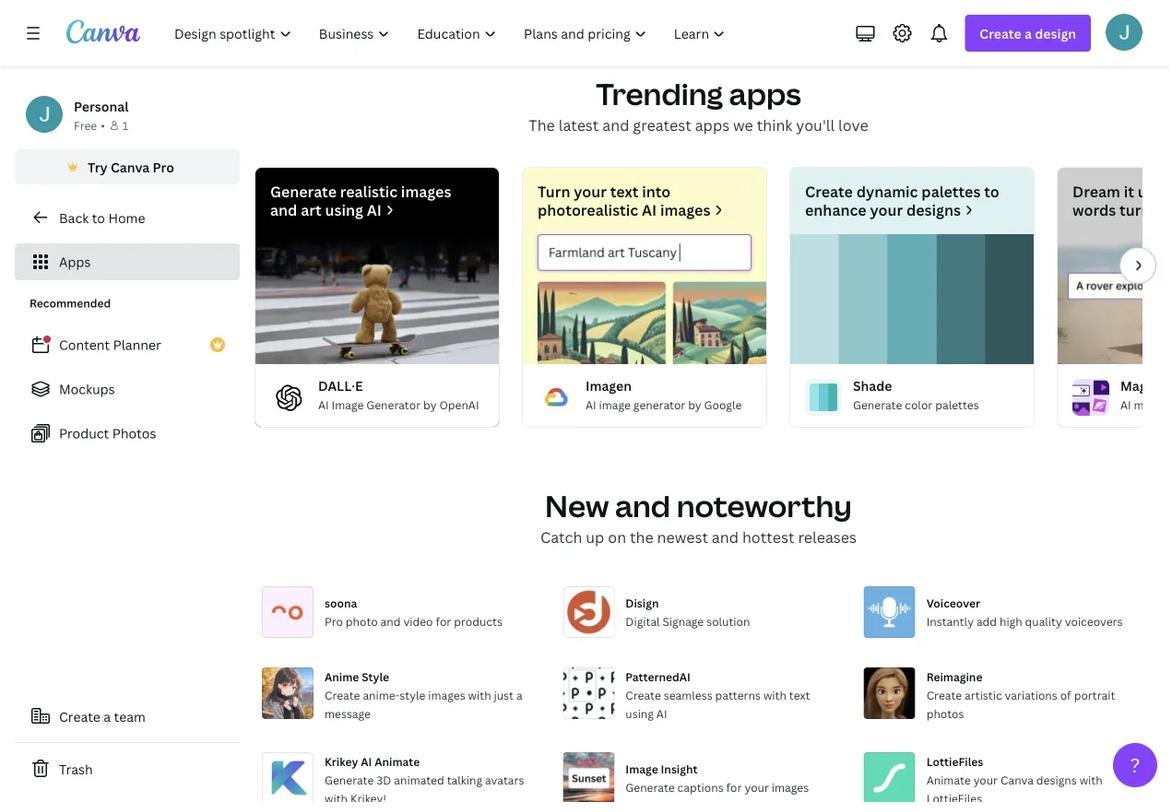Task type: locate. For each thing, give the bounding box(es) containing it.
signage
[[663, 614, 704, 629]]

ai left image
[[586, 397, 597, 412]]

create a team button
[[15, 699, 240, 735]]

dynamic
[[857, 182, 919, 202]]

1 horizontal spatial animate
[[927, 773, 971, 788]]

1 vertical spatial image
[[626, 762, 659, 777]]

with
[[468, 688, 491, 703], [764, 688, 787, 703], [1080, 773, 1103, 788], [325, 791, 348, 803]]

greatest
[[633, 115, 692, 135]]

image insight generate captions for your images
[[626, 762, 809, 795]]

0 vertical spatial pro
[[153, 158, 174, 176]]

1 horizontal spatial canva
[[1001, 773, 1034, 788]]

create left dynamic
[[806, 182, 853, 202]]

1 horizontal spatial to
[[985, 182, 1000, 202]]

0 vertical spatial palettes
[[922, 182, 981, 202]]

image down dall·e
[[332, 397, 364, 412]]

0 horizontal spatial animate
[[375, 754, 420, 770]]

imagen image
[[523, 234, 767, 364], [538, 379, 575, 416]]

create left design at the top
[[980, 24, 1022, 42]]

a
[[1025, 24, 1033, 42], [517, 688, 523, 703], [104, 708, 111, 726]]

with right patterns
[[764, 688, 787, 703]]

seamless
[[664, 688, 713, 703]]

ai down seamless
[[657, 706, 668, 722]]

with left krikey!
[[325, 791, 348, 803]]

canva down the "reimagine create artistic variations of portrait photos"
[[1001, 773, 1034, 788]]

designs
[[907, 200, 962, 220], [1037, 773, 1078, 788]]

1 by from the left
[[424, 397, 437, 412]]

generate down insight
[[626, 780, 675, 795]]

and left art
[[270, 200, 298, 220]]

images inside 'turn your text into photorealistic ai images'
[[661, 200, 711, 220]]

ai right krikey
[[361, 754, 372, 770]]

create left team at the bottom of page
[[59, 708, 100, 726]]

a for design
[[1025, 24, 1033, 42]]

back
[[59, 209, 89, 227]]

list
[[15, 327, 240, 452]]

trending apps the latest and greatest apps we think you'll love
[[529, 74, 869, 135]]

ai down dall·e
[[318, 397, 329, 412]]

using right art
[[325, 200, 363, 220]]

dream
[[1073, 182, 1121, 202]]

and inside trending apps the latest and greatest apps we think you'll love
[[603, 115, 630, 135]]

john smith image
[[1106, 14, 1143, 51]]

0 vertical spatial using
[[325, 200, 363, 220]]

create down patternedai
[[626, 688, 661, 703]]

to inside create dynamic palettes to enhance your designs
[[985, 182, 1000, 202]]

your inside create dynamic palettes to enhance your designs
[[871, 200, 904, 220]]

ai inside magic m ai media g
[[1121, 397, 1132, 412]]

pro
[[153, 158, 174, 176], [325, 614, 343, 629]]

magic media image left magic
[[1073, 379, 1110, 416]]

animate inside krikey ai animate generate 3d animated talking avatars with krikey!
[[375, 754, 420, 770]]

1 vertical spatial canva
[[1001, 773, 1034, 788]]

m
[[1161, 377, 1173, 394]]

catch
[[541, 528, 583, 548]]

by left openai
[[424, 397, 437, 412]]

add
[[977, 614, 998, 629]]

your
[[574, 182, 607, 202], [871, 200, 904, 220], [974, 773, 999, 788], [745, 780, 770, 795]]

1 horizontal spatial text
[[790, 688, 811, 703]]

krikey
[[325, 754, 358, 770]]

mockups link
[[15, 371, 240, 408]]

create inside dropdown button
[[980, 24, 1022, 42]]

text left into
[[611, 182, 639, 202]]

photos
[[927, 706, 965, 722]]

a right 'just'
[[517, 688, 523, 703]]

trash link
[[15, 751, 240, 788]]

openai
[[440, 397, 479, 412]]

your inside image insight generate captions for your images
[[745, 780, 770, 795]]

1 vertical spatial pro
[[325, 614, 343, 629]]

0 horizontal spatial to
[[92, 209, 105, 227]]

0 vertical spatial dall·e image
[[256, 234, 499, 364]]

by inside imagen ai image generator by google
[[689, 397, 702, 412]]

new and noteworthy catch up on the newest and hottest releases
[[541, 486, 857, 548]]

ai
[[367, 200, 382, 220], [642, 200, 657, 220], [318, 397, 329, 412], [586, 397, 597, 412], [1121, 397, 1132, 412], [657, 706, 668, 722], [361, 754, 372, 770]]

1 horizontal spatial a
[[517, 688, 523, 703]]

2 vertical spatial a
[[104, 708, 111, 726]]

photo
[[346, 614, 378, 629]]

dall·e image
[[256, 234, 499, 364], [270, 379, 307, 416]]

images right style
[[429, 688, 466, 703]]

free
[[74, 118, 97, 133]]

create down 'anime'
[[325, 688, 360, 703]]

0 horizontal spatial image
[[332, 397, 364, 412]]

free •
[[74, 118, 105, 133]]

to
[[985, 182, 1000, 202], [92, 209, 105, 227]]

1 horizontal spatial by
[[689, 397, 702, 412]]

designs up shade image
[[907, 200, 962, 220]]

0 vertical spatial image
[[332, 397, 364, 412]]

canva right try
[[111, 158, 150, 176]]

the
[[529, 115, 555, 135]]

photos
[[112, 425, 156, 442]]

google
[[705, 397, 742, 412]]

for inside soona pro photo and video for products
[[436, 614, 452, 629]]

pro down soona
[[325, 614, 343, 629]]

1 horizontal spatial designs
[[1037, 773, 1078, 788]]

content planner
[[59, 336, 161, 354]]

products
[[454, 614, 503, 629]]

animate up lottiefiles.
[[927, 773, 971, 788]]

dream it up, an
[[1073, 182, 1173, 220]]

generate left realistic
[[270, 182, 337, 202]]

palettes
[[922, 182, 981, 202], [936, 397, 980, 412]]

palettes right color
[[936, 397, 980, 412]]

images down greatest
[[661, 200, 711, 220]]

0 horizontal spatial using
[[325, 200, 363, 220]]

create inside 'anime style create anime-style images with just a message'
[[325, 688, 360, 703]]

magic media image
[[1058, 234, 1173, 364], [1073, 379, 1110, 416]]

a left design at the top
[[1025, 24, 1033, 42]]

love
[[839, 115, 869, 135]]

try canva pro
[[88, 158, 174, 176]]

your right captions
[[745, 780, 770, 795]]

create dynamic palettes to enhance your designs
[[806, 182, 1000, 220]]

releases
[[799, 528, 857, 548]]

0 vertical spatial animate
[[375, 754, 420, 770]]

0 vertical spatial to
[[985, 182, 1000, 202]]

for right captions
[[727, 780, 742, 795]]

with left ? dropdown button
[[1080, 773, 1103, 788]]

apps link
[[15, 244, 240, 281]]

canva inside button
[[111, 158, 150, 176]]

1 horizontal spatial using
[[626, 706, 654, 722]]

by left google
[[689, 397, 702, 412]]

a inside button
[[104, 708, 111, 726]]

voiceover
[[927, 596, 981, 611]]

magic media image up magic
[[1058, 234, 1173, 364]]

with left 'just'
[[468, 688, 491, 703]]

portrait
[[1075, 688, 1116, 703]]

up,
[[1138, 182, 1161, 202]]

a left team at the bottom of page
[[104, 708, 111, 726]]

images right captions
[[772, 780, 809, 795]]

text right patterns
[[790, 688, 811, 703]]

0 horizontal spatial pro
[[153, 158, 174, 176]]

and left video
[[381, 614, 401, 629]]

apps up think
[[729, 74, 802, 114]]

avatars
[[485, 773, 525, 788]]

ai inside imagen ai image generator by google
[[586, 397, 597, 412]]

0 vertical spatial for
[[436, 614, 452, 629]]

ai down magic
[[1121, 397, 1132, 412]]

magic m ai media g
[[1121, 377, 1173, 412]]

artistic
[[965, 688, 1003, 703]]

ai right art
[[367, 200, 382, 220]]

apps
[[729, 74, 802, 114], [696, 115, 730, 135]]

1 vertical spatial using
[[626, 706, 654, 722]]

generate down krikey
[[325, 773, 374, 788]]

your right turn
[[574, 182, 607, 202]]

0 horizontal spatial canva
[[111, 158, 150, 176]]

palettes right dynamic
[[922, 182, 981, 202]]

product photos link
[[15, 415, 240, 452]]

and right latest
[[603, 115, 630, 135]]

apps left we
[[696, 115, 730, 135]]

0 vertical spatial text
[[611, 182, 639, 202]]

turn
[[538, 182, 571, 202]]

2 by from the left
[[689, 397, 702, 412]]

digital
[[626, 614, 660, 629]]

images
[[401, 182, 452, 202], [661, 200, 711, 220], [429, 688, 466, 703], [772, 780, 809, 795]]

ai inside dall·e ai image generator by openai
[[318, 397, 329, 412]]

we
[[734, 115, 754, 135]]

krikey ai animate generate 3d animated talking avatars with krikey!
[[325, 754, 525, 803]]

planner
[[113, 336, 161, 354]]

palettes inside shade generate color palettes
[[936, 397, 980, 412]]

apps
[[59, 253, 91, 271]]

your right enhance
[[871, 200, 904, 220]]

2 horizontal spatial a
[[1025, 24, 1033, 42]]

using inside "generate realistic images and art using ai"
[[325, 200, 363, 220]]

1
[[123, 118, 129, 133]]

for inside image insight generate captions for your images
[[727, 780, 742, 795]]

instantly
[[927, 614, 974, 629]]

try
[[88, 158, 108, 176]]

your up lottiefiles.
[[974, 773, 999, 788]]

animate inside lottiefiles animate your canva designs with lottiefiles.
[[927, 773, 971, 788]]

designs inside create dynamic palettes to enhance your designs
[[907, 200, 962, 220]]

create up photos
[[927, 688, 963, 703]]

image left insight
[[626, 762, 659, 777]]

0 vertical spatial designs
[[907, 200, 962, 220]]

mockups
[[59, 381, 115, 398]]

krikey!
[[351, 791, 387, 803]]

shade image
[[806, 379, 843, 416]]

solution
[[707, 614, 751, 629]]

voiceovers
[[1066, 614, 1124, 629]]

and inside soona pro photo and video for products
[[381, 614, 401, 629]]

lottiefiles
[[927, 754, 984, 770]]

1 vertical spatial designs
[[1037, 773, 1078, 788]]

1 vertical spatial palettes
[[936, 397, 980, 412]]

1 vertical spatial a
[[517, 688, 523, 703]]

0 vertical spatial imagen image
[[523, 234, 767, 364]]

and up the the
[[615, 486, 671, 526]]

0 vertical spatial a
[[1025, 24, 1033, 42]]

imagen ai image generator by google
[[586, 377, 742, 412]]

1 vertical spatial text
[[790, 688, 811, 703]]

generate inside image insight generate captions for your images
[[626, 780, 675, 795]]

an
[[1164, 182, 1173, 202]]

0 vertical spatial canva
[[111, 158, 150, 176]]

designs left ? dropdown button
[[1037, 773, 1078, 788]]

with inside krikey ai animate generate 3d animated talking avatars with krikey!
[[325, 791, 348, 803]]

animate up 3d
[[375, 754, 420, 770]]

create a design
[[980, 24, 1077, 42]]

1 vertical spatial to
[[92, 209, 105, 227]]

using down patternedai
[[626, 706, 654, 722]]

generate down the shade
[[854, 397, 903, 412]]

0 horizontal spatial by
[[424, 397, 437, 412]]

content planner link
[[15, 327, 240, 364]]

dall·e ai image generator by openai
[[318, 377, 479, 412]]

0 horizontal spatial text
[[611, 182, 639, 202]]

anime-
[[363, 688, 400, 703]]

1 vertical spatial dall·e image
[[270, 379, 307, 416]]

message
[[325, 706, 371, 722]]

1 vertical spatial imagen image
[[538, 379, 575, 416]]

quality
[[1026, 614, 1063, 629]]

1 vertical spatial animate
[[927, 773, 971, 788]]

images inside 'anime style create anime-style images with just a message'
[[429, 688, 466, 703]]

0 horizontal spatial a
[[104, 708, 111, 726]]

1 horizontal spatial pro
[[325, 614, 343, 629]]

pro up back to home link
[[153, 158, 174, 176]]

1 horizontal spatial image
[[626, 762, 659, 777]]

ai inside "generate realistic images and art using ai"
[[367, 200, 382, 220]]

by inside dall·e ai image generator by openai
[[424, 397, 437, 412]]

for right video
[[436, 614, 452, 629]]

patternedai create seamless patterns with text using ai
[[626, 669, 811, 722]]

a inside dropdown button
[[1025, 24, 1033, 42]]

1 horizontal spatial for
[[727, 780, 742, 795]]

for
[[436, 614, 452, 629], [727, 780, 742, 795]]

0 horizontal spatial for
[[436, 614, 452, 629]]

images right realistic
[[401, 182, 452, 202]]

0 horizontal spatial designs
[[907, 200, 962, 220]]

personal
[[74, 97, 129, 115]]

home
[[108, 209, 145, 227]]

1 vertical spatial for
[[727, 780, 742, 795]]

create inside 'patternedai create seamless patterns with text using ai'
[[626, 688, 661, 703]]

ai right photorealistic
[[642, 200, 657, 220]]



Task type: describe. For each thing, give the bounding box(es) containing it.
ai inside 'patternedai create seamless patterns with text using ai'
[[657, 706, 668, 722]]

latest
[[559, 115, 599, 135]]

by for turn your text into photorealistic ai images
[[689, 397, 702, 412]]

ai inside krikey ai animate generate 3d animated talking avatars with krikey!
[[361, 754, 372, 770]]

canva inside lottiefiles animate your canva designs with lottiefiles.
[[1001, 773, 1034, 788]]

with inside lottiefiles animate your canva designs with lottiefiles.
[[1080, 773, 1103, 788]]

imagen
[[586, 377, 632, 394]]

designs inside lottiefiles animate your canva designs with lottiefiles.
[[1037, 773, 1078, 788]]

newest
[[658, 528, 709, 548]]

on
[[608, 528, 627, 548]]

trash
[[59, 761, 93, 778]]

enhance
[[806, 200, 867, 220]]

? button
[[1114, 744, 1158, 788]]

your inside lottiefiles animate your canva designs with lottiefiles.
[[974, 773, 999, 788]]

of
[[1061, 688, 1072, 703]]

turn your text into photorealistic ai images
[[538, 182, 711, 220]]

media
[[1135, 397, 1167, 412]]

anime
[[325, 669, 359, 685]]

soona
[[325, 596, 357, 611]]

and inside "generate realistic images and art using ai"
[[270, 200, 298, 220]]

generator
[[634, 397, 686, 412]]

content
[[59, 336, 110, 354]]

images inside image insight generate captions for your images
[[772, 780, 809, 795]]

lottiefiles.
[[927, 791, 986, 803]]

style
[[400, 688, 426, 703]]

color
[[906, 397, 933, 412]]

g
[[1170, 397, 1173, 412]]

a inside 'anime style create anime-style images with just a message'
[[517, 688, 523, 703]]

and right newest
[[712, 528, 739, 548]]

reimagine create artistic variations of portrait photos
[[927, 669, 1116, 722]]

text inside 'patternedai create seamless patterns with text using ai'
[[790, 688, 811, 703]]

generate inside "generate realistic images and art using ai"
[[270, 182, 337, 202]]

a for team
[[104, 708, 111, 726]]

create inside create dynamic palettes to enhance your designs
[[806, 182, 853, 202]]

generate realistic images and art using ai
[[270, 182, 452, 220]]

team
[[114, 708, 146, 726]]

animated
[[394, 773, 445, 788]]

image inside dall·e ai image generator by openai
[[332, 397, 364, 412]]

insight
[[661, 762, 698, 777]]

disign
[[626, 596, 659, 611]]

hottest
[[743, 528, 795, 548]]

with inside 'patternedai create seamless patterns with text using ai'
[[764, 688, 787, 703]]

generate inside shade generate color palettes
[[854, 397, 903, 412]]

you'll
[[797, 115, 835, 135]]

create inside button
[[59, 708, 100, 726]]

recommended
[[30, 296, 111, 311]]

product photos
[[59, 425, 156, 442]]

palettes inside create dynamic palettes to enhance your designs
[[922, 182, 981, 202]]

photorealistic
[[538, 200, 639, 220]]

generate inside krikey ai animate generate 3d animated talking avatars with krikey!
[[325, 773, 374, 788]]

1 vertical spatial apps
[[696, 115, 730, 135]]

shade generate color palettes
[[854, 377, 980, 412]]

image inside image insight generate captions for your images
[[626, 762, 659, 777]]

style
[[362, 669, 389, 685]]

art
[[301, 200, 322, 220]]

shade
[[854, 377, 893, 394]]

pro inside button
[[153, 158, 174, 176]]

images inside "generate realistic images and art using ai"
[[401, 182, 452, 202]]

into
[[642, 182, 671, 202]]

3d
[[377, 773, 392, 788]]

with inside 'anime style create anime-style images with just a message'
[[468, 688, 491, 703]]

reimagine
[[927, 669, 983, 685]]

ai inside 'turn your text into photorealistic ai images'
[[642, 200, 657, 220]]

0 vertical spatial magic media image
[[1058, 234, 1173, 364]]

create a design button
[[966, 15, 1092, 52]]

just
[[494, 688, 514, 703]]

pro inside soona pro photo and video for products
[[325, 614, 343, 629]]

create inside the "reimagine create artistic variations of portrait photos"
[[927, 688, 963, 703]]

1 vertical spatial magic media image
[[1073, 379, 1110, 416]]

image
[[599, 397, 631, 412]]

your inside 'turn your text into photorealistic ai images'
[[574, 182, 607, 202]]

list containing content planner
[[15, 327, 240, 452]]

using inside 'patternedai create seamless patterns with text using ai'
[[626, 706, 654, 722]]

trending
[[596, 74, 723, 114]]

noteworthy
[[677, 486, 853, 526]]

voiceover instantly add high quality voiceovers
[[927, 596, 1124, 629]]

dall·e
[[318, 377, 363, 394]]

video
[[404, 614, 433, 629]]

shade image
[[791, 234, 1034, 364]]

anime style create anime-style images with just a message
[[325, 669, 523, 722]]

patternedai
[[626, 669, 691, 685]]

disign digital signage solution
[[626, 596, 751, 629]]

up
[[586, 528, 605, 548]]

think
[[757, 115, 793, 135]]

soona pro photo and video for products
[[325, 596, 503, 629]]

back to home
[[59, 209, 145, 227]]

text inside 'turn your text into photorealistic ai images'
[[611, 182, 639, 202]]

realistic
[[340, 182, 398, 202]]

by for generate realistic images and art using ai
[[424, 397, 437, 412]]

back to home link
[[15, 199, 240, 236]]

lottiefiles animate your canva designs with lottiefiles.
[[927, 754, 1103, 803]]

magic
[[1121, 377, 1158, 394]]

captions
[[678, 780, 724, 795]]

design
[[1036, 24, 1077, 42]]

the
[[630, 528, 654, 548]]

try canva pro button
[[15, 149, 240, 185]]

0 vertical spatial apps
[[729, 74, 802, 114]]

top level navigation element
[[162, 15, 741, 52]]

generator
[[367, 397, 421, 412]]



Task type: vqa. For each thing, say whether or not it's contained in the screenshot.
artistic
yes



